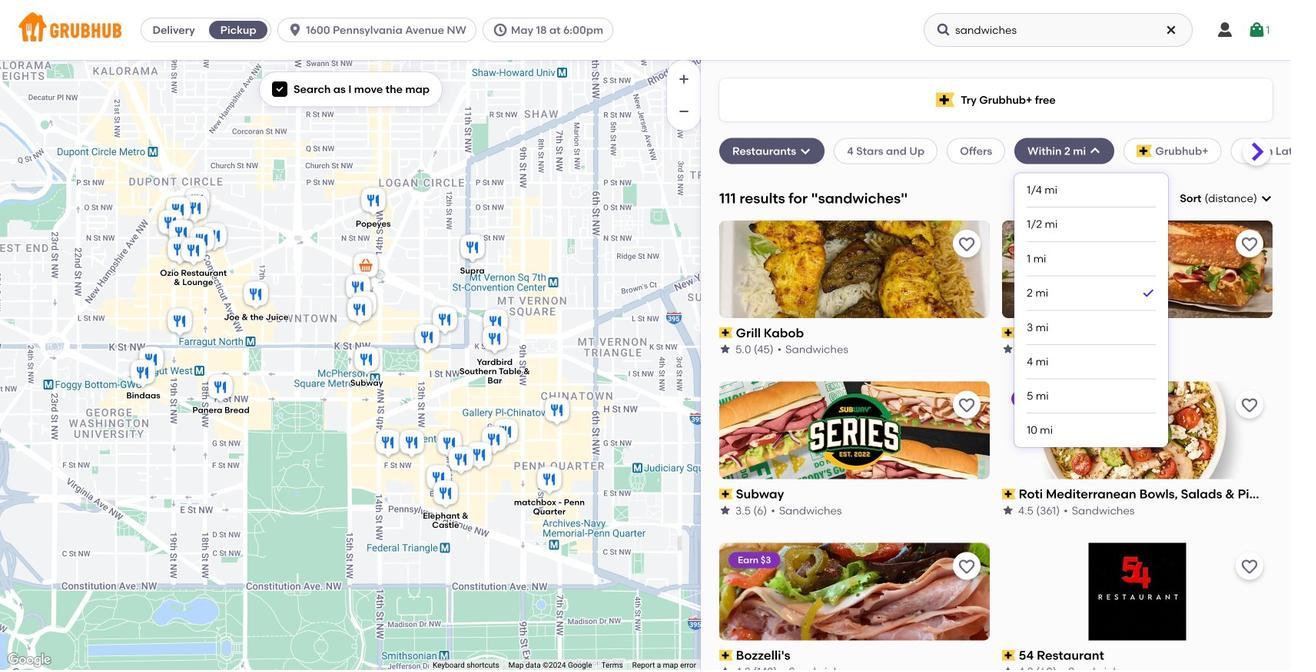 Task type: describe. For each thing, give the bounding box(es) containing it.
star icon image for bozzelli's logo on the bottom right of the page
[[720, 666, 732, 671]]

chopt creative salad co. image
[[435, 428, 465, 462]]

baker's daughter eaton hotel image
[[430, 305, 461, 338]]

54 restaurant image
[[424, 463, 455, 497]]

supra image
[[458, 232, 488, 266]]

joe & the juice image
[[241, 279, 271, 313]]

star icon image for grill kabob logo
[[720, 343, 732, 356]]

google image
[[4, 651, 55, 671]]

the palm image
[[166, 218, 197, 251]]

rewind diner image
[[199, 221, 230, 255]]

roti mediterranean bowls, salads & pitas image
[[397, 428, 428, 461]]

star icon image for panera bread logo
[[1003, 343, 1015, 356]]

panera bread image
[[205, 372, 236, 406]]

bozzelli's image
[[345, 295, 375, 328]]

lincoln image
[[343, 272, 374, 306]]

the halal guys (dupont circle, dc) image
[[180, 193, 211, 227]]

stan's restaurant image
[[349, 289, 380, 323]]

elephant & castle image
[[431, 478, 461, 512]]

bozzelli's logo image
[[720, 543, 991, 641]]

colada shop image
[[155, 208, 186, 241]]

54 restaurant logo image
[[1089, 543, 1187, 641]]

potbelly sandwich works image
[[446, 445, 477, 478]]

immigrant food+ at planet word museum image
[[412, 322, 443, 356]]

subway image
[[351, 345, 382, 378]]

subscription pass image for star icon for subway  logo
[[720, 489, 733, 500]]

matchbox - penn quarter image
[[534, 464, 565, 498]]

sauf haus dc image
[[187, 225, 218, 258]]

1 horizontal spatial grubhub plus flag logo image
[[1138, 145, 1153, 157]]

map region
[[0, 60, 701, 671]]

yardbird southern table & bar image
[[480, 324, 511, 358]]

0 vertical spatial grubhub plus flag logo image
[[937, 93, 955, 107]]

minus icon image
[[677, 104, 692, 119]]

wawa image
[[351, 251, 381, 285]]

grill kabob logo image
[[720, 221, 991, 318]]

hipcityveg chinatown image
[[542, 395, 573, 429]]



Task type: vqa. For each thing, say whether or not it's contained in the screenshot.
Chopt Creative Salad Co. icon
yes



Task type: locate. For each thing, give the bounding box(es) containing it.
svg image
[[1217, 21, 1235, 39], [1249, 21, 1267, 39], [288, 22, 303, 38], [493, 22, 508, 38], [275, 85, 285, 94], [800, 145, 812, 157], [1090, 145, 1102, 157], [1261, 192, 1274, 205]]

subscription pass image for grill kabob logo's star icon
[[720, 328, 733, 338]]

panera bread logo image
[[1003, 221, 1274, 318]]

subway  logo image
[[720, 382, 991, 480]]

None field
[[1181, 191, 1274, 206]]

1 vertical spatial grubhub plus flag logo image
[[1138, 145, 1153, 157]]

popeyes image
[[358, 185, 389, 219]]

handheld by csdak image
[[479, 425, 510, 458]]

grubhub plus flag logo image
[[937, 93, 955, 107], [1138, 145, 1153, 157]]

Search for food, convenience, alcohol... search field
[[924, 13, 1194, 47]]

grk fresh greek image
[[464, 440, 495, 474]]

bad mutha clucka image
[[165, 235, 195, 268]]

0 horizontal spatial svg image
[[937, 22, 952, 38]]

mason's famous lobster rolls image
[[163, 195, 194, 228]]

1 horizontal spatial svg image
[[1166, 24, 1178, 36]]

grill kabob image
[[373, 428, 404, 461]]

star icon image for subway  logo
[[720, 505, 732, 517]]

ozio restaurant & lounge image
[[178, 235, 209, 269]]

ghost dupont diner image
[[182, 185, 213, 219]]

subscription pass image for star icon related to panera bread logo
[[1003, 328, 1016, 338]]

star icon image
[[720, 343, 732, 356], [1003, 343, 1015, 356], [720, 505, 732, 517], [1003, 505, 1015, 517], [720, 666, 732, 671], [1003, 666, 1015, 671]]

bindaas image
[[128, 358, 158, 391]]

subscription pass image for star icon corresponding to bozzelli's logo on the bottom right of the page
[[720, 651, 733, 661]]

svg image
[[937, 22, 952, 38], [1166, 24, 1178, 36]]

urban roast image
[[491, 417, 521, 451]]

list box
[[1028, 173, 1157, 447]]

check icon image
[[1141, 286, 1157, 301]]

subscription pass image for star icon for 54 restaurant logo
[[1003, 651, 1016, 661]]

poppabox image
[[136, 345, 167, 378]]

option
[[1028, 276, 1157, 311]]

subscription pass image
[[720, 328, 733, 338], [1003, 328, 1016, 338], [1003, 489, 1016, 500]]

star icon image for 54 restaurant logo
[[1003, 666, 1015, 671]]

main navigation navigation
[[0, 0, 1292, 60]]

subscription pass image
[[720, 489, 733, 500], [720, 651, 733, 661], [1003, 651, 1016, 661]]

0 horizontal spatial grubhub plus flag logo image
[[937, 93, 955, 107]]

plus icon image
[[677, 72, 692, 87]]

for five coffee roasters image
[[481, 307, 511, 341]]

grazie grazie image
[[165, 306, 195, 340]]



